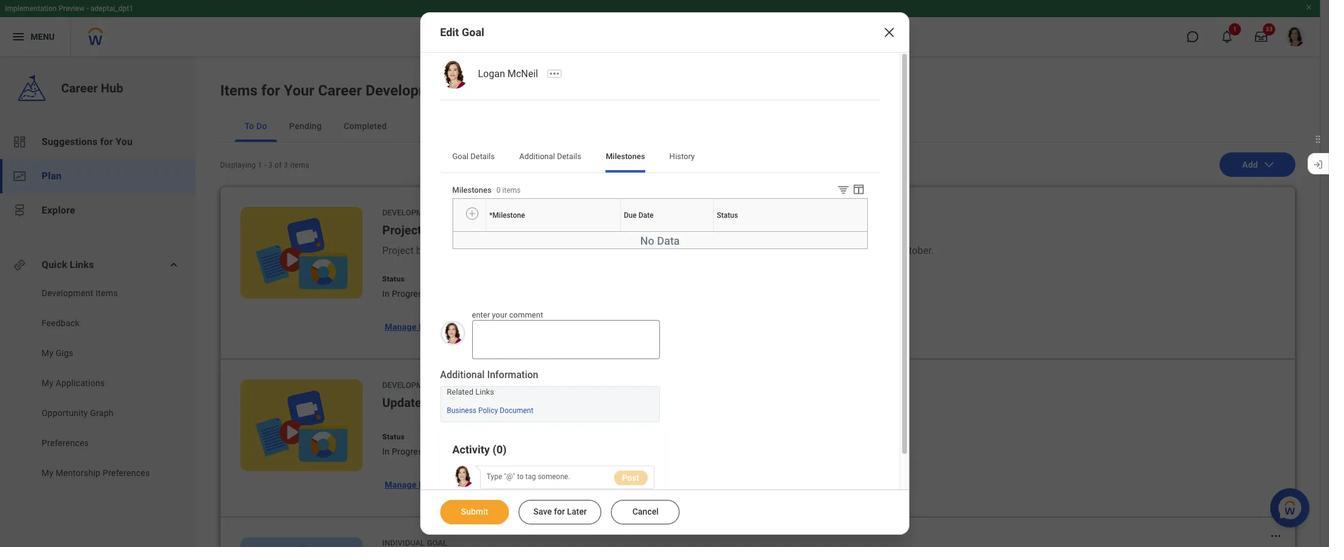 Task type: describe. For each thing, give the bounding box(es) containing it.
cancel button
[[611, 500, 680, 524]]

edit goal
[[440, 26, 485, 39]]

to do
[[245, 121, 267, 131]]

for for save
[[554, 507, 565, 517]]

later
[[567, 507, 587, 517]]

select to filter grid data image
[[837, 183, 851, 196]]

milestones 0 items
[[453, 186, 521, 195]]

(0)
[[493, 443, 507, 456]]

0
[[497, 186, 501, 195]]

completed button
[[334, 110, 397, 142]]

1 vertical spatial due
[[625, 231, 626, 232]]

prior
[[634, 245, 654, 256]]

need
[[560, 245, 582, 256]]

my mentorship preferences
[[42, 468, 150, 478]]

1 manage development item button from the top
[[378, 315, 514, 339]]

business policy document
[[447, 407, 534, 415]]

1 horizontal spatial career
[[318, 82, 362, 99]]

1
[[258, 161, 262, 170]]

presentation:
[[805, 245, 864, 256]]

milestone inside the row element
[[493, 211, 525, 219]]

save for later
[[533, 507, 587, 517]]

history
[[670, 152, 695, 161]]

profile logan mcneil element
[[1279, 23, 1313, 50]]

end
[[866, 245, 883, 256]]

previous
[[460, 245, 498, 256]]

0 vertical spatial preferences
[[42, 438, 89, 448]]

milestone button
[[487, 231, 491, 232]]

2 3 from the left
[[284, 161, 288, 170]]

enter your comment text field
[[472, 320, 660, 360]]

plan link
[[0, 159, 196, 193]]

for for items
[[261, 82, 280, 99]]

additional information region
[[440, 369, 660, 423]]

1 horizontal spatial preferences
[[103, 468, 150, 478]]

for for suggestions
[[100, 136, 113, 147]]

enter
[[472, 310, 490, 320]]

opportunity graph
[[42, 408, 114, 418]]

manage development item for second manage development item button from the bottom
[[385, 322, 492, 332]]

no data
[[641, 234, 680, 247]]

*
[[490, 211, 493, 219]]

tab list containing goal details
[[440, 143, 880, 173]]

milestones for milestones 0 items
[[453, 186, 492, 195]]

2 progress from the top
[[392, 447, 427, 457]]

comment
[[510, 310, 543, 320]]

manage for 2nd manage development item button from the top of the page
[[385, 480, 417, 490]]

phase
[[500, 245, 527, 256]]

completed
[[344, 121, 387, 131]]

click to view/edit grid preferences image
[[853, 182, 866, 196]]

0 vertical spatial goal
[[462, 26, 485, 39]]

to do button
[[235, 110, 277, 142]]

displaying 1 - 3 of 3 items
[[220, 161, 310, 170]]

logan mcneil element
[[478, 68, 546, 80]]

based
[[417, 245, 444, 256]]

opportunity graph link
[[40, 407, 166, 419]]

cancel
[[632, 507, 659, 517]]

policy
[[479, 407, 498, 415]]

additional for additional details
[[520, 152, 555, 161]]

goal details
[[453, 152, 495, 161]]

logan mcneil
[[478, 68, 538, 80]]

items inside development items link
[[96, 288, 118, 298]]

my for my applications
[[42, 378, 53, 388]]

x image
[[882, 25, 897, 40]]

pending button
[[280, 110, 332, 142]]

project based on previous phase a. will need fine tuning prior to first presentation. due date on presentation: end of october.
[[382, 245, 934, 256]]

suggestions for you link
[[0, 125, 196, 159]]

1 progress from the top
[[392, 289, 427, 299]]

development inside development item update resume
[[382, 381, 438, 390]]

opportunity
[[42, 408, 88, 418]]

2 status in progress from the top
[[382, 433, 427, 457]]

employee photo image
[[453, 466, 474, 487]]

to
[[657, 245, 666, 256]]

dashboard image
[[12, 135, 27, 149]]

presentation.
[[689, 245, 747, 256]]

information
[[487, 369, 539, 381]]

development item project for team a
[[382, 208, 485, 237]]

* milestone
[[490, 211, 525, 219]]

fine
[[584, 245, 601, 256]]

data
[[657, 234, 680, 247]]

details for additional details
[[557, 152, 582, 161]]

mentorship
[[56, 468, 100, 478]]

1 in from the top
[[382, 289, 390, 299]]

inbox large image
[[1256, 31, 1268, 43]]

1 3 from the left
[[269, 161, 273, 170]]

pending
[[289, 121, 322, 131]]

suggestions
[[42, 136, 98, 147]]

related links
[[447, 387, 494, 397]]

my applications
[[42, 378, 105, 388]]

manage for second manage development item button from the bottom
[[385, 322, 417, 332]]

save for later button
[[519, 500, 601, 524]]

my gigs link
[[40, 347, 166, 359]]

suggestions for you
[[42, 136, 133, 147]]

item inside development item update resume
[[440, 381, 458, 390]]

0 horizontal spatial items
[[290, 161, 310, 170]]

manage development item for 2nd manage development item button from the top of the page
[[385, 480, 492, 490]]

date
[[770, 245, 789, 256]]

close environment banner image
[[1306, 4, 1313, 11]]

milestone due date status
[[487, 231, 721, 232]]

do
[[257, 121, 267, 131]]

2 manage development item button from the top
[[378, 472, 514, 497]]

milestones for milestones
[[606, 152, 645, 161]]

submit
[[461, 507, 488, 517]]

will
[[541, 245, 557, 256]]

- for 3
[[264, 161, 266, 170]]

your
[[492, 310, 508, 320]]

tab list containing to do
[[220, 110, 1296, 143]]

items for your career development
[[220, 82, 453, 99]]

my applications link
[[40, 377, 166, 389]]

adeptai_dpt1
[[91, 4, 133, 13]]

save
[[533, 507, 552, 517]]

business policy document link
[[447, 404, 534, 415]]

action bar region
[[421, 490, 909, 524]]

arrow right image
[[497, 479, 509, 491]]

for inside development item project for team a
[[425, 223, 441, 237]]

1 vertical spatial goal
[[453, 152, 469, 161]]

applications
[[56, 378, 105, 388]]

development inside development item project for team a
[[382, 208, 438, 217]]

my mentorship preferences link
[[40, 467, 166, 479]]

hub
[[101, 81, 123, 95]]

status inside the row element
[[717, 211, 738, 219]]

1 vertical spatial of
[[885, 245, 895, 256]]



Task type: vqa. For each thing, say whether or not it's contained in the screenshot.
'OCTOBER.'
yes



Task type: locate. For each thing, give the bounding box(es) containing it.
1 vertical spatial date
[[626, 231, 627, 232]]

due up due date button
[[624, 211, 637, 219]]

for up based at top
[[425, 223, 441, 237]]

1 vertical spatial tab list
[[440, 143, 880, 173]]

- inside implementation preview -   adeptai_dpt1 banner
[[86, 4, 89, 13]]

1 manage development item from the top
[[385, 322, 492, 332]]

manage development item down enter
[[385, 322, 492, 332]]

milestones
[[606, 152, 645, 161], [453, 186, 492, 195]]

0 vertical spatial date
[[639, 211, 654, 219]]

0 vertical spatial manage development item
[[385, 322, 492, 332]]

0 vertical spatial progress
[[392, 289, 427, 299]]

1 vertical spatial manage
[[385, 480, 417, 490]]

progress
[[392, 289, 427, 299], [392, 447, 427, 457]]

1 vertical spatial additional
[[440, 369, 485, 381]]

2 in from the top
[[382, 447, 390, 457]]

1 my from the top
[[42, 348, 53, 358]]

status in progress down update
[[382, 433, 427, 457]]

notifications large image
[[1222, 31, 1234, 43]]

explore link
[[0, 193, 196, 228]]

1 vertical spatial manage development item
[[385, 480, 492, 490]]

1 employee's photo (logan mcneil) image from the top
[[440, 61, 468, 89]]

in
[[382, 289, 390, 299], [382, 447, 390, 457]]

item up team at the top of the page
[[440, 208, 458, 217]]

1 vertical spatial progress
[[392, 447, 427, 457]]

Process Comment text field
[[487, 467, 608, 489]]

development items link
[[40, 287, 166, 299]]

date up the no
[[639, 211, 654, 219]]

due left the date
[[750, 245, 767, 256]]

0 vertical spatial -
[[86, 4, 89, 13]]

status in progress down based at top
[[382, 275, 427, 299]]

on right based at top
[[446, 245, 457, 256]]

3
[[269, 161, 273, 170], [284, 161, 288, 170]]

status button
[[719, 231, 722, 232]]

implementation preview -   adeptai_dpt1 banner
[[0, 0, 1321, 56]]

development items
[[42, 288, 118, 298]]

item down enter
[[474, 322, 492, 332]]

list
[[0, 125, 196, 228], [0, 287, 196, 482]]

a
[[477, 223, 485, 237]]

my gigs
[[42, 348, 73, 358]]

1 project from the top
[[382, 223, 422, 237]]

0 horizontal spatial of
[[275, 161, 282, 170]]

mcneil
[[508, 68, 538, 80]]

-
[[86, 4, 89, 13], [264, 161, 266, 170]]

career left hub
[[61, 81, 98, 95]]

0 vertical spatial status in progress
[[382, 275, 427, 299]]

2 employee's photo (logan mcneil) image from the top
[[440, 321, 465, 346]]

item up resume
[[440, 381, 458, 390]]

for left your
[[261, 82, 280, 99]]

additional up 'milestones 0 items'
[[520, 152, 555, 161]]

items down "pending" button
[[290, 161, 310, 170]]

gigs
[[56, 348, 73, 358]]

of
[[275, 161, 282, 170], [885, 245, 895, 256]]

employee's photo (logan mcneil) image up additional information
[[440, 321, 465, 346]]

0 vertical spatial list
[[0, 125, 196, 228]]

1 horizontal spatial additional
[[520, 152, 555, 161]]

project inside development item project for team a
[[382, 223, 422, 237]]

1 manage from the top
[[385, 322, 417, 332]]

0 horizontal spatial -
[[86, 4, 89, 13]]

project left based at top
[[382, 245, 414, 256]]

my for my gigs
[[42, 348, 53, 358]]

resume
[[425, 395, 466, 410]]

logan
[[478, 68, 505, 80]]

milestones left history
[[606, 152, 645, 161]]

0 vertical spatial tab list
[[220, 110, 1296, 143]]

items
[[220, 82, 258, 99], [96, 288, 118, 298]]

additional information
[[440, 369, 539, 381]]

project
[[382, 223, 422, 237], [382, 245, 414, 256]]

1 vertical spatial list
[[0, 287, 196, 482]]

0 vertical spatial of
[[275, 161, 282, 170]]

1 horizontal spatial milestone
[[493, 211, 525, 219]]

list containing development items
[[0, 287, 196, 482]]

1 on from the left
[[446, 245, 457, 256]]

1 status in progress from the top
[[382, 275, 427, 299]]

0 vertical spatial due
[[624, 211, 637, 219]]

1 vertical spatial status in progress
[[382, 433, 427, 457]]

1 vertical spatial my
[[42, 378, 53, 388]]

explore
[[42, 204, 75, 216]]

2 on from the left
[[792, 245, 803, 256]]

plan
[[42, 170, 62, 182]]

1 vertical spatial in
[[382, 447, 390, 457]]

date inside the row element
[[639, 211, 654, 219]]

project up based at top
[[382, 223, 422, 237]]

0 vertical spatial milestones
[[606, 152, 645, 161]]

0 vertical spatial employee's photo (logan mcneil) image
[[440, 61, 468, 89]]

2 manage from the top
[[385, 480, 417, 490]]

my left mentorship
[[42, 468, 53, 478]]

tuning
[[603, 245, 631, 256]]

0 vertical spatial manage
[[385, 322, 417, 332]]

1 vertical spatial employee's photo (logan mcneil) image
[[440, 321, 465, 346]]

items
[[290, 161, 310, 170], [503, 186, 521, 195]]

manage development item button
[[378, 315, 514, 339], [378, 472, 514, 497]]

of right 1
[[275, 161, 282, 170]]

1 vertical spatial -
[[264, 161, 266, 170]]

1 vertical spatial milestone
[[487, 231, 490, 232]]

october.
[[897, 245, 934, 256]]

details for goal details
[[471, 152, 495, 161]]

items up feedback link
[[96, 288, 118, 298]]

0 horizontal spatial on
[[446, 245, 457, 256]]

item
[[440, 208, 458, 217], [474, 322, 492, 332], [440, 381, 458, 390], [474, 480, 492, 490]]

activity
[[453, 443, 490, 456]]

additional
[[520, 152, 555, 161], [440, 369, 485, 381]]

0 vertical spatial items
[[290, 161, 310, 170]]

no
[[641, 234, 655, 247]]

due inside the row element
[[624, 211, 637, 219]]

goal up 'milestones 0 items'
[[453, 152, 469, 161]]

1 horizontal spatial -
[[264, 161, 266, 170]]

0 horizontal spatial details
[[471, 152, 495, 161]]

0 horizontal spatial career
[[61, 81, 98, 95]]

details
[[471, 152, 495, 161], [557, 152, 582, 161]]

0 horizontal spatial additional
[[440, 369, 485, 381]]

status
[[717, 211, 738, 219], [719, 231, 721, 232], [382, 275, 405, 283], [382, 433, 405, 441]]

date down due date
[[626, 231, 627, 232]]

0 vertical spatial my
[[42, 348, 53, 358]]

2 vertical spatial my
[[42, 468, 53, 478]]

related
[[447, 387, 474, 397]]

0 horizontal spatial 3
[[269, 161, 273, 170]]

2 details from the left
[[557, 152, 582, 161]]

additional for additional information
[[440, 369, 485, 381]]

career right your
[[318, 82, 362, 99]]

to
[[245, 121, 254, 131]]

0 vertical spatial manage development item button
[[378, 315, 514, 339]]

milestones up plus image
[[453, 186, 492, 195]]

progress down update
[[392, 447, 427, 457]]

0 vertical spatial in
[[382, 289, 390, 299]]

0 horizontal spatial preferences
[[42, 438, 89, 448]]

feedback
[[42, 318, 80, 328]]

submit button
[[440, 500, 509, 524]]

update
[[382, 395, 422, 410]]

goal right the edit at the top of the page
[[462, 26, 485, 39]]

1 horizontal spatial date
[[639, 211, 654, 219]]

additional inside region
[[440, 369, 485, 381]]

2 manage development item from the top
[[385, 480, 492, 490]]

preview
[[59, 4, 85, 13]]

1 vertical spatial items
[[96, 288, 118, 298]]

my down the my gigs
[[42, 378, 53, 388]]

for inside button
[[554, 507, 565, 517]]

development item update resume
[[382, 381, 466, 410]]

manage
[[385, 322, 417, 332], [385, 480, 417, 490]]

your
[[284, 82, 314, 99]]

goal
[[462, 26, 485, 39], [453, 152, 469, 161]]

milestones inside tab list
[[606, 152, 645, 161]]

2 list from the top
[[0, 287, 196, 482]]

employee's photo (logan mcneil) image left logan
[[440, 61, 468, 89]]

1 vertical spatial manage development item button
[[378, 472, 514, 497]]

business
[[447, 407, 477, 415]]

a.
[[530, 245, 539, 256]]

tab list
[[220, 110, 1296, 143], [440, 143, 880, 173]]

1 vertical spatial milestones
[[453, 186, 492, 195]]

additional details
[[520, 152, 582, 161]]

item left arrow right icon
[[474, 480, 492, 490]]

- right 'preview' at left
[[86, 4, 89, 13]]

2 project from the top
[[382, 245, 414, 256]]

0 vertical spatial project
[[382, 223, 422, 237]]

dialog containing edit goal
[[420, 12, 910, 535]]

due date button
[[625, 231, 628, 232]]

list containing suggestions for you
[[0, 125, 196, 228]]

graph
[[90, 408, 114, 418]]

1 vertical spatial items
[[503, 186, 521, 195]]

employee's photo (logan mcneil) image for logan mcneil
[[440, 61, 468, 89]]

dialog
[[420, 12, 910, 535]]

0 horizontal spatial milestones
[[453, 186, 492, 195]]

0 horizontal spatial milestone
[[487, 231, 490, 232]]

0 horizontal spatial items
[[96, 288, 118, 298]]

timeline milestone image
[[12, 203, 27, 218]]

team
[[443, 223, 474, 237]]

row element
[[453, 199, 862, 232]]

my left gigs
[[42, 348, 53, 358]]

item inside development item project for team a
[[440, 208, 458, 217]]

0 vertical spatial additional
[[520, 152, 555, 161]]

preferences down "preferences" link
[[103, 468, 150, 478]]

plus image
[[468, 208, 477, 219]]

due
[[624, 211, 637, 219], [625, 231, 626, 232], [750, 245, 767, 256]]

0 horizontal spatial date
[[626, 231, 627, 232]]

for
[[261, 82, 280, 99], [100, 136, 113, 147], [425, 223, 441, 237], [554, 507, 565, 517]]

due date
[[624, 211, 654, 219]]

milestone down 0
[[493, 211, 525, 219]]

1 list from the top
[[0, 125, 196, 228]]

implementation
[[5, 4, 57, 13]]

- right 1
[[264, 161, 266, 170]]

1 vertical spatial project
[[382, 245, 414, 256]]

links
[[476, 387, 494, 397]]

date
[[639, 211, 654, 219], [626, 231, 627, 232]]

1 horizontal spatial items
[[503, 186, 521, 195]]

1 details from the left
[[471, 152, 495, 161]]

items inside 'milestones 0 items'
[[503, 186, 521, 195]]

manage development item up submit
[[385, 480, 492, 490]]

of right end
[[885, 245, 895, 256]]

enter your comment
[[472, 310, 543, 320]]

activity (0)
[[453, 443, 507, 456]]

1 horizontal spatial details
[[557, 152, 582, 161]]

0 vertical spatial items
[[220, 82, 258, 99]]

1 horizontal spatial on
[[792, 245, 803, 256]]

- for adeptai_dpt1
[[86, 4, 89, 13]]

career hub
[[61, 81, 123, 95]]

additional up related
[[440, 369, 485, 381]]

edit
[[440, 26, 459, 39]]

milestone right the a
[[487, 231, 490, 232]]

preferences
[[42, 438, 89, 448], [103, 468, 150, 478]]

employee's photo (logan mcneil) image
[[440, 61, 468, 89], [440, 321, 465, 346]]

2 my from the top
[[42, 378, 53, 388]]

my for my mentorship preferences
[[42, 468, 53, 478]]

3 my from the top
[[42, 468, 53, 478]]

onboarding home image
[[12, 169, 27, 184]]

implementation preview -   adeptai_dpt1
[[5, 4, 133, 13]]

1 horizontal spatial items
[[220, 82, 258, 99]]

on right the date
[[792, 245, 803, 256]]

my
[[42, 348, 53, 358], [42, 378, 53, 388], [42, 468, 53, 478]]

for right the save
[[554, 507, 565, 517]]

0 vertical spatial milestone
[[493, 211, 525, 219]]

employee's photo (logan mcneil) image for enter your comment
[[440, 321, 465, 346]]

displaying
[[220, 161, 256, 170]]

1 horizontal spatial 3
[[284, 161, 288, 170]]

progress down based at top
[[392, 289, 427, 299]]

you
[[116, 136, 133, 147]]

toolbar
[[828, 182, 868, 198]]

preferences down opportunity at the bottom
[[42, 438, 89, 448]]

for left you
[[100, 136, 113, 147]]

1 vertical spatial preferences
[[103, 468, 150, 478]]

1 horizontal spatial of
[[885, 245, 895, 256]]

me
[[494, 447, 507, 457]]

items up 'to'
[[220, 82, 258, 99]]

1 horizontal spatial milestones
[[606, 152, 645, 161]]

items right 0
[[503, 186, 521, 195]]

preferences link
[[40, 437, 166, 449]]

on
[[446, 245, 457, 256], [792, 245, 803, 256]]

2 vertical spatial due
[[750, 245, 767, 256]]

due up tuning
[[625, 231, 626, 232]]



